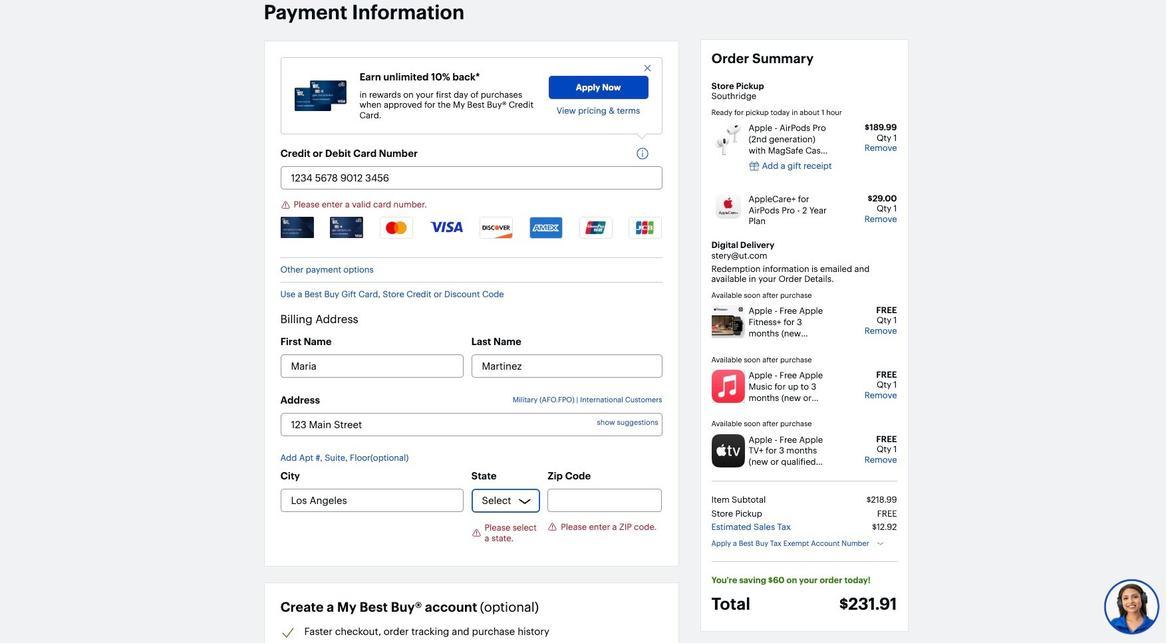 Task type: vqa. For each thing, say whether or not it's contained in the screenshot.
Menu dropdown button
no



Task type: describe. For each thing, give the bounding box(es) containing it.
mastercard image
[[380, 217, 413, 239]]

visa image
[[430, 217, 463, 234]]

jcb image
[[629, 217, 662, 239]]

best buy help human beacon image
[[1103, 578, 1160, 635]]

my best buy credit card image
[[294, 81, 346, 111]]

information image
[[636, 147, 656, 161]]

amex image
[[529, 217, 563, 239]]

0 vertical spatial error image
[[280, 200, 290, 210]]

1 my best buy card image from the left
[[280, 217, 314, 238]]



Task type: locate. For each thing, give the bounding box(es) containing it.
1 horizontal spatial error image
[[471, 528, 481, 538]]

discover image
[[480, 217, 513, 239]]

0 horizontal spatial error image
[[280, 200, 290, 210]]

2 my best buy card image from the left
[[330, 217, 363, 238]]

close image
[[642, 63, 652, 73]]

union pay image
[[579, 217, 612, 239]]

error image
[[280, 200, 290, 210], [471, 528, 481, 538]]

None text field
[[280, 167, 662, 190], [280, 355, 464, 378], [471, 355, 662, 378], [548, 489, 662, 512], [280, 167, 662, 190], [280, 355, 464, 378], [471, 355, 662, 378], [548, 489, 662, 512]]

None field
[[280, 413, 662, 437]]

1 vertical spatial error image
[[471, 528, 481, 538]]

1 horizontal spatial my best buy card image
[[330, 217, 363, 238]]

0 horizontal spatial my best buy card image
[[280, 217, 314, 238]]

None text field
[[280, 489, 464, 512]]

my best buy card image
[[280, 217, 314, 238], [330, 217, 363, 238]]

error image
[[548, 522, 558, 532]]

list
[[280, 217, 662, 251]]



